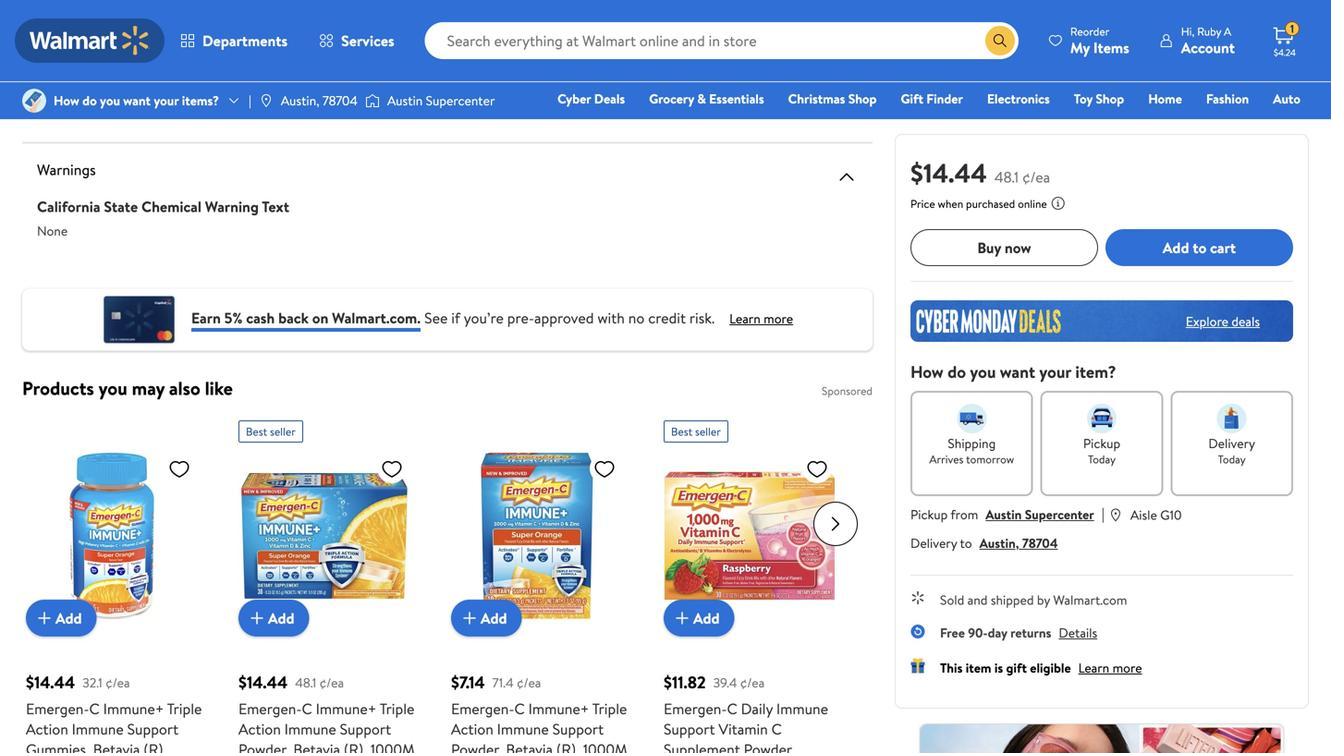 Task type: locate. For each thing, give the bounding box(es) containing it.
$14.44 inside $14.44 48.1 ¢/ea emergen-c immune+ triple action immune support powder, betavia (r), 1000
[[239, 671, 288, 695]]

seller for $14.44
[[270, 424, 296, 440]]

action
[[26, 719, 68, 740], [239, 719, 281, 740], [451, 719, 494, 740]]

none
[[37, 222, 68, 240]]

3+ day shipping down 3434 at left
[[455, 40, 529, 55]]

0 vertical spatial how
[[54, 92, 79, 110]]

1 emergen- from the left
[[26, 699, 89, 719]]

1 horizontal spatial your
[[1040, 361, 1072, 384]]

2 betavia from the left
[[294, 740, 340, 754]]

1 horizontal spatial more
[[1113, 659, 1143, 677]]

auto registry
[[1088, 90, 1301, 134]]

0 horizontal spatial want
[[123, 92, 151, 110]]

warning
[[205, 197, 259, 217]]

$11.82
[[664, 671, 706, 695]]

add to cart image for $11.82
[[671, 608, 694, 630]]

1 horizontal spatial immune+
[[316, 699, 377, 719]]

delivery down 170
[[711, 40, 751, 55]]

delivery up austin, 78704
[[285, 40, 326, 55]]

3 betavia from the left
[[506, 740, 553, 754]]

1 vertical spatial want
[[1000, 361, 1036, 384]]

0 horizontal spatial your
[[154, 92, 179, 110]]

deals
[[594, 90, 625, 108]]

3+
[[455, 40, 468, 55], [30, 56, 42, 72], [242, 66, 255, 81]]

0 vertical spatial your
[[154, 92, 179, 110]]

3 action from the left
[[451, 719, 494, 740]]

buy now
[[978, 237, 1032, 258]]

day
[[470, 40, 487, 55], [45, 56, 61, 72], [258, 66, 274, 81], [678, 66, 694, 81], [988, 624, 1008, 642]]

2 triple from the left
[[380, 699, 415, 719]]

0 horizontal spatial austin
[[387, 92, 423, 110]]

2 add to cart image from the left
[[459, 608, 481, 630]]

2 best seller from the left
[[671, 424, 721, 440]]

1 powder, from the left
[[239, 740, 290, 754]]

cyber deals link
[[549, 89, 634, 109]]

78704
[[323, 92, 358, 110], [1023, 535, 1058, 553]]

 image
[[365, 92, 380, 110]]

0 horizontal spatial austin,
[[281, 92, 320, 110]]

0 horizontal spatial 48.1
[[295, 674, 317, 692]]

 image for how do you want your items?
[[22, 89, 46, 113]]

emergen- inside $14.44 48.1 ¢/ea emergen-c immune+ triple action immune support powder, betavia (r), 1000
[[239, 699, 302, 719]]

1 horizontal spatial today
[[1219, 452, 1246, 467]]

1 add to cart image from the left
[[246, 608, 268, 630]]

registry link
[[1080, 115, 1144, 135]]

2 horizontal spatial 3+
[[455, 40, 468, 55]]

ruby
[[1198, 24, 1222, 39]]

4 emergen- from the left
[[664, 699, 727, 719]]

your
[[154, 92, 179, 110], [1040, 361, 1072, 384]]

immune inside $7.14 71.4 ¢/ea emergen-c immune+ triple action immune support powder, betavia (r), 1000
[[497, 719, 549, 740]]

1 horizontal spatial 3+
[[242, 66, 255, 81]]

today inside delivery today
[[1219, 452, 1246, 467]]

0 vertical spatial supercenter
[[426, 92, 495, 110]]

cyber
[[558, 90, 591, 108]]

this item is gift eligible learn more
[[941, 659, 1143, 677]]

betavia for $14.44
[[93, 740, 140, 754]]

best seller for $11.82
[[671, 424, 721, 440]]

shipping up the grocery & essentials
[[697, 66, 737, 81]]

¢/ea for $7.14 71.4 ¢/ea emergen-c immune+ triple action immune support powder, betavia (r), 1000
[[517, 674, 541, 692]]

how right sponsored
[[911, 361, 944, 384]]

3+ for 8252
[[30, 56, 42, 72]]

seller
[[270, 424, 296, 440], [695, 424, 721, 440]]

1 vertical spatial austin
[[986, 506, 1022, 524]]

austin inside pickup from austin supercenter |
[[986, 506, 1022, 524]]

california state chemical warning text none
[[37, 197, 289, 240]]

betavia inside $7.14 71.4 ¢/ea emergen-c immune+ triple action immune support powder, betavia (r), 1000
[[506, 740, 553, 754]]

legal information image
[[1051, 196, 1066, 211]]

delivery down from
[[911, 535, 957, 553]]

gifting made easy image
[[911, 659, 926, 674]]

you up the intent image for shipping
[[970, 361, 996, 384]]

1 horizontal spatial powder,
[[451, 740, 503, 754]]

78704 down austin supercenter button at the bottom of the page
[[1023, 535, 1058, 553]]

day up grocery
[[678, 66, 694, 81]]

shop right christmas
[[849, 90, 877, 108]]

2 emergen- from the left
[[239, 699, 302, 719]]

0 vertical spatial austin
[[387, 92, 423, 110]]

triple for $14.44
[[167, 699, 202, 719]]

supercenter
[[426, 92, 495, 110], [1025, 506, 1095, 524]]

¢/ea inside $11.82 39.4 ¢/ea emergen-c daily immune support vitamin c supplement powde
[[741, 674, 765, 692]]

2 today from the left
[[1219, 452, 1246, 467]]

explore deals
[[1186, 312, 1260, 330]]

3 triple from the left
[[593, 699, 627, 719]]

2 horizontal spatial triple
[[593, 699, 627, 719]]

0 horizontal spatial (r),
[[344, 740, 367, 754]]

1 horizontal spatial shop
[[1096, 90, 1125, 108]]

delivery
[[285, 40, 326, 55], [711, 40, 751, 55], [1209, 435, 1256, 453], [911, 535, 957, 553]]

| left aisle
[[1102, 504, 1105, 524]]

c inside $7.14 71.4 ¢/ea emergen-c immune+ triple action immune support powder, betavia (r), 1000
[[515, 699, 525, 719]]

1 horizontal spatial 48.1
[[995, 167, 1019, 187]]

0 vertical spatial learn
[[730, 310, 761, 328]]

78704 down services dropdown button
[[323, 92, 358, 110]]

on
[[312, 308, 329, 328]]

1 horizontal spatial to
[[1193, 237, 1207, 258]]

3+ day shipping
[[455, 40, 529, 55], [30, 56, 104, 72], [242, 66, 316, 81]]

0 horizontal spatial |
[[249, 92, 251, 110]]

1 shop from the left
[[849, 90, 877, 108]]

add to favorites list, emergen-c immune+ triple action immune support powder, betavia (r), 1000mg vitamin c, bvitamins, vitamin d and antioxidants, super orange – 30 count image
[[381, 458, 403, 481]]

learn down details button
[[1079, 659, 1110, 677]]

3+ up austin supercenter
[[455, 40, 468, 55]]

¢/ea for $14.44 48.1 ¢/ea
[[1023, 167, 1051, 187]]

1 horizontal spatial $14.44
[[239, 671, 288, 695]]

how for how do you want your items?
[[54, 92, 79, 110]]

1 triple from the left
[[167, 699, 202, 719]]

action inside the $14.44 32.1 ¢/ea emergen-c immune+ triple action immune support gummies, betavia (r
[[26, 719, 68, 740]]

do for how do you want your items?
[[82, 92, 97, 110]]

(r), inside $7.14 71.4 ¢/ea emergen-c immune+ triple action immune support powder, betavia (r), 1000
[[557, 740, 580, 754]]

48.1 inside $14.44 48.1 ¢/ea
[[995, 167, 1019, 187]]

0 horizontal spatial how
[[54, 92, 79, 110]]

2 seller from the left
[[695, 424, 721, 440]]

1 horizontal spatial betavia
[[294, 740, 340, 754]]

1 horizontal spatial austin,
[[980, 535, 1020, 553]]

0 horizontal spatial  image
[[22, 89, 46, 113]]

immune+ inside the $14.44 32.1 ¢/ea emergen-c immune+ triple action immune support gummies, betavia (r
[[103, 699, 164, 719]]

emergen-c immune+ triple action immune support powder, betavia (r), 1000mg vitamin c, bvitamins, vitamin d and antioxidants, super orange – 10 count image
[[451, 450, 623, 622]]

your left item?
[[1040, 361, 1072, 384]]

 image left austin, 78704
[[259, 93, 274, 108]]

shipping up austin, 78704
[[277, 66, 316, 81]]

0 horizontal spatial betavia
[[93, 740, 140, 754]]

products
[[22, 375, 94, 401]]

do down "walmart" image
[[82, 92, 97, 110]]

delivery today
[[1209, 435, 1256, 467]]

2 horizontal spatial betavia
[[506, 740, 553, 754]]

3 add button from the left
[[451, 600, 522, 637]]

1 horizontal spatial (r),
[[557, 740, 580, 754]]

0 horizontal spatial seller
[[270, 424, 296, 440]]

1 horizontal spatial best
[[671, 424, 693, 440]]

support for $14.44 32.1 ¢/ea emergen-c immune+ triple action immune support gummies, betavia (r
[[127, 719, 179, 740]]

seller inside product group
[[695, 424, 721, 440]]

christmas shop link
[[780, 89, 885, 109]]

1 horizontal spatial action
[[239, 719, 281, 740]]

today inside pickup today
[[1088, 452, 1116, 467]]

add button
[[26, 600, 97, 637], [239, 600, 309, 637], [451, 600, 522, 637], [664, 600, 735, 637]]

3+ day shipping down "departments"
[[242, 66, 316, 81]]

betavia inside $14.44 48.1 ¢/ea emergen-c immune+ triple action immune support powder, betavia (r), 1000
[[294, 740, 340, 754]]

71.4
[[493, 674, 514, 692]]

do for how do you want your item?
[[948, 361, 966, 384]]

vitamin
[[719, 719, 768, 740]]

add for the emergen-c immune+ triple action immune support gummies, betavia (r), 1000mg vitamin c, bvitamins, vitamin d and antioxidants, super orange - 45 count image
[[55, 608, 82, 629]]

48.1 inside $14.44 48.1 ¢/ea emergen-c immune+ triple action immune support powder, betavia (r), 1000
[[295, 674, 317, 692]]

hi, ruby a account
[[1182, 24, 1236, 58]]

powder, for $14.44
[[239, 740, 290, 754]]

1 horizontal spatial add to cart image
[[459, 608, 481, 630]]

Search search field
[[425, 22, 1019, 59]]

0 horizontal spatial triple
[[167, 699, 202, 719]]

seller for $11.82
[[695, 424, 721, 440]]

austin down services
[[387, 92, 423, 110]]

austin, down pickup from austin supercenter |
[[980, 535, 1020, 553]]

0 horizontal spatial today
[[1088, 452, 1116, 467]]

shop
[[849, 90, 877, 108], [1096, 90, 1125, 108]]

3 emergen- from the left
[[451, 699, 515, 719]]

want left the items?
[[123, 92, 151, 110]]

powder, inside $14.44 48.1 ¢/ea emergen-c immune+ triple action immune support powder, betavia (r), 1000
[[239, 740, 290, 754]]

2 support from the left
[[340, 719, 391, 740]]

1 immune+ from the left
[[103, 699, 164, 719]]

emergen- inside $7.14 71.4 ¢/ea emergen-c immune+ triple action immune support powder, betavia (r), 1000
[[451, 699, 515, 719]]

$14.44 for $14.44 48.1 ¢/ea emergen-c immune+ triple action immune support powder, betavia (r), 1000
[[239, 671, 288, 695]]

warnings
[[37, 160, 96, 180]]

¢/ea inside $14.44 48.1 ¢/ea
[[1023, 167, 1051, 187]]

more right eligible
[[1113, 659, 1143, 677]]

2 immune+ from the left
[[316, 699, 377, 719]]

¢/ea
[[1023, 167, 1051, 187], [106, 674, 130, 692], [320, 674, 344, 692], [517, 674, 541, 692], [741, 674, 765, 692]]

2-
[[668, 66, 678, 81]]

home
[[1149, 90, 1183, 108]]

1 horizontal spatial austin
[[986, 506, 1022, 524]]

gift
[[901, 90, 924, 108]]

powder, inside $7.14 71.4 ¢/ea emergen-c immune+ triple action immune support powder, betavia (r), 1000
[[451, 740, 503, 754]]

0 vertical spatial 48.1
[[995, 167, 1019, 187]]

1 best from the left
[[246, 424, 267, 440]]

product group containing 3434
[[451, 0, 623, 92]]

pickup
[[242, 40, 274, 55], [668, 40, 700, 55], [1084, 435, 1121, 453], [911, 506, 948, 524]]

 image
[[22, 89, 46, 113], [259, 93, 274, 108]]

to for delivery
[[960, 535, 973, 553]]

2 action from the left
[[239, 719, 281, 740]]

0 horizontal spatial 3+
[[30, 56, 42, 72]]

your left the items?
[[154, 92, 179, 110]]

add for emergen-c daily immune support vitamin c supplement powder, raspberry, 30 ct image
[[694, 608, 720, 629]]

austin
[[387, 92, 423, 110], [986, 506, 1022, 524]]

support inside the $14.44 32.1 ¢/ea emergen-c immune+ triple action immune support gummies, betavia (r
[[127, 719, 179, 740]]

0 horizontal spatial add to cart image
[[33, 608, 55, 630]]

fashion link
[[1198, 89, 1258, 109]]

0 horizontal spatial add to cart image
[[246, 608, 268, 630]]

want left item?
[[1000, 361, 1036, 384]]

today for delivery
[[1219, 452, 1246, 467]]

0 vertical spatial do
[[82, 92, 97, 110]]

powder,
[[239, 740, 290, 754], [451, 740, 503, 754]]

1 vertical spatial do
[[948, 361, 966, 384]]

1 horizontal spatial add to cart image
[[671, 608, 694, 630]]

0 horizontal spatial action
[[26, 719, 68, 740]]

0 vertical spatial austin,
[[281, 92, 320, 110]]

services button
[[303, 18, 410, 63]]

learn right risk.
[[730, 310, 761, 328]]

0 horizontal spatial $14.44
[[26, 671, 75, 695]]

your for items?
[[154, 92, 179, 110]]

3 immune+ from the left
[[529, 699, 589, 719]]

5%
[[224, 308, 243, 328]]

2 horizontal spatial action
[[451, 719, 494, 740]]

0 horizontal spatial 3+ day shipping
[[30, 56, 104, 72]]

 image for austin, 78704
[[259, 93, 274, 108]]

austin up austin, 78704 button
[[986, 506, 1022, 524]]

to down from
[[960, 535, 973, 553]]

also
[[169, 375, 200, 401]]

today down intent image for delivery
[[1219, 452, 1246, 467]]

add to favorites list, emergen-c immune+ triple action immune support gummies, betavia (r), 1000mg vitamin c, bvitamins, vitamin d and antioxidants, super orange - 45 count image
[[168, 458, 191, 481]]

pickup inside pickup from austin supercenter |
[[911, 506, 948, 524]]

items
[[1094, 37, 1130, 58]]

0 vertical spatial |
[[249, 92, 251, 110]]

supercenter inside pickup from austin supercenter |
[[1025, 506, 1095, 524]]

product group
[[26, 0, 198, 92], [451, 0, 623, 92], [664, 0, 836, 92], [26, 413, 213, 754], [239, 413, 425, 754], [451, 413, 638, 754], [664, 413, 851, 754]]

1 add to cart image from the left
[[33, 608, 55, 630]]

| right the items?
[[249, 92, 251, 110]]

1 support from the left
[[127, 719, 179, 740]]

3 support from the left
[[553, 719, 604, 740]]

¢/ea inside $7.14 71.4 ¢/ea emergen-c immune+ triple action immune support powder, betavia (r), 1000
[[517, 674, 541, 692]]

1 horizontal spatial want
[[1000, 361, 1036, 384]]

1 vertical spatial your
[[1040, 361, 1072, 384]]

pre-
[[507, 308, 535, 328]]

1 horizontal spatial 3+ day shipping
[[242, 66, 316, 81]]

(r), inside $14.44 48.1 ¢/ea emergen-c immune+ triple action immune support powder, betavia (r), 1000
[[344, 740, 367, 754]]

0 vertical spatial 78704
[[323, 92, 358, 110]]

2 shop from the left
[[1096, 90, 1125, 108]]

to left cart at the top right
[[1193, 237, 1207, 258]]

hi,
[[1182, 24, 1195, 39]]

immune inside the $14.44 32.1 ¢/ea emergen-c immune+ triple action immune support gummies, betavia (r
[[72, 719, 124, 740]]

to inside button
[[1193, 237, 1207, 258]]

3+ day shipping down "walmart" image
[[30, 56, 104, 72]]

triple inside $7.14 71.4 ¢/ea emergen-c immune+ triple action immune support powder, betavia (r), 1000
[[593, 699, 627, 719]]

no
[[629, 308, 645, 328]]

action inside $7.14 71.4 ¢/ea emergen-c immune+ triple action immune support powder, betavia (r), 1000
[[451, 719, 494, 740]]

home link
[[1140, 89, 1191, 109]]

48.1 for $14.44 48.1 ¢/ea emergen-c immune+ triple action immune support powder, betavia (r), 1000
[[295, 674, 317, 692]]

online
[[1018, 196, 1048, 212]]

add to cart image for $14.44
[[33, 608, 55, 630]]

1 horizontal spatial do
[[948, 361, 966, 384]]

your for item?
[[1040, 361, 1072, 384]]

90-
[[968, 624, 988, 642]]

2 best from the left
[[671, 424, 693, 440]]

 image up warnings
[[22, 89, 46, 113]]

how down "walmart" image
[[54, 92, 79, 110]]

cash
[[246, 308, 275, 328]]

$14.44 inside the $14.44 32.1 ¢/ea emergen-c immune+ triple action immune support gummies, betavia (r
[[26, 671, 75, 695]]

2 horizontal spatial immune+
[[529, 699, 589, 719]]

2 (r), from the left
[[557, 740, 580, 754]]

1 today from the left
[[1088, 452, 1116, 467]]

arrives
[[930, 452, 964, 467]]

eligible
[[1030, 659, 1071, 677]]

immune+ for $14.44
[[103, 699, 164, 719]]

0 horizontal spatial best
[[246, 424, 267, 440]]

0 horizontal spatial 78704
[[323, 92, 358, 110]]

3434
[[510, 10, 536, 25]]

support
[[127, 719, 179, 740], [340, 719, 391, 740], [553, 719, 604, 740], [664, 719, 715, 740]]

¢/ea inside $14.44 48.1 ¢/ea emergen-c immune+ triple action immune support powder, betavia (r), 1000
[[320, 674, 344, 692]]

finder
[[927, 90, 963, 108]]

do up the intent image for shipping
[[948, 361, 966, 384]]

now
[[1005, 237, 1032, 258]]

immune+ inside $7.14 71.4 ¢/ea emergen-c immune+ triple action immune support powder, betavia (r), 1000
[[529, 699, 589, 719]]

1 vertical spatial how
[[911, 361, 944, 384]]

1 horizontal spatial how
[[911, 361, 944, 384]]

back
[[278, 308, 309, 328]]

like
[[205, 375, 233, 401]]

1 vertical spatial more
[[1113, 659, 1143, 677]]

add to cart image
[[33, 608, 55, 630], [459, 608, 481, 630]]

0 vertical spatial want
[[123, 92, 151, 110]]

2 add button from the left
[[239, 600, 309, 637]]

product group containing 170
[[664, 0, 836, 92]]

purchased
[[966, 196, 1016, 212]]

support inside $7.14 71.4 ¢/ea emergen-c immune+ triple action immune support powder, betavia (r), 1000
[[553, 719, 604, 740]]

walmart+
[[1246, 116, 1301, 134]]

1 horizontal spatial supercenter
[[1025, 506, 1095, 524]]

c inside $14.44 48.1 ¢/ea emergen-c immune+ triple action immune support powder, betavia (r), 1000
[[302, 699, 312, 719]]

1 horizontal spatial learn
[[1079, 659, 1110, 677]]

1 betavia from the left
[[93, 740, 140, 754]]

triple inside the $14.44 32.1 ¢/ea emergen-c immune+ triple action immune support gummies, betavia (r
[[167, 699, 202, 719]]

best for $11.82
[[671, 424, 693, 440]]

immune
[[777, 699, 829, 719], [72, 719, 124, 740], [285, 719, 336, 740], [497, 719, 549, 740]]

austin, down "departments"
[[281, 92, 320, 110]]

add to cart button
[[1106, 229, 1294, 266]]

walmart image
[[30, 26, 150, 55]]

betavia inside the $14.44 32.1 ¢/ea emergen-c immune+ triple action immune support gummies, betavia (r
[[93, 740, 140, 754]]

0 horizontal spatial more
[[764, 310, 794, 328]]

immune for $14.44 48.1 ¢/ea emergen-c immune+ triple action immune support powder, betavia (r), 1000
[[285, 719, 336, 740]]

1 horizontal spatial 78704
[[1023, 535, 1058, 553]]

0 horizontal spatial to
[[960, 535, 973, 553]]

emergen- inside the $14.44 32.1 ¢/ea emergen-c immune+ triple action immune support gummies, betavia (r
[[26, 699, 89, 719]]

2 horizontal spatial $14.44
[[911, 155, 988, 191]]

0 horizontal spatial powder,
[[239, 740, 290, 754]]

1 seller from the left
[[270, 424, 296, 440]]

1 best seller from the left
[[246, 424, 296, 440]]

pickup inside product group
[[668, 40, 700, 55]]

0 vertical spatial to
[[1193, 237, 1207, 258]]

4 support from the left
[[664, 719, 715, 740]]

debit
[[1190, 116, 1222, 134]]

today
[[1088, 452, 1116, 467], [1219, 452, 1246, 467]]

account
[[1182, 37, 1236, 58]]

you
[[100, 92, 120, 110], [970, 361, 996, 384], [99, 375, 127, 401]]

you down "walmart" image
[[100, 92, 120, 110]]

1 horizontal spatial triple
[[380, 699, 415, 719]]

3+ for 3434
[[455, 40, 468, 55]]

1 horizontal spatial seller
[[695, 424, 721, 440]]

48.1
[[995, 167, 1019, 187], [295, 674, 317, 692]]

immune+
[[103, 699, 164, 719], [316, 699, 377, 719], [529, 699, 589, 719]]

0 horizontal spatial shop
[[849, 90, 877, 108]]

product group containing $7.14
[[451, 413, 638, 754]]

0 horizontal spatial do
[[82, 92, 97, 110]]

3+ down "walmart" image
[[30, 56, 42, 72]]

c inside the $14.44 32.1 ¢/ea emergen-c immune+ triple action immune support gummies, betavia (r
[[89, 699, 100, 719]]

1 horizontal spatial best seller
[[671, 424, 721, 440]]

0 horizontal spatial supercenter
[[426, 92, 495, 110]]

0 horizontal spatial best seller
[[246, 424, 296, 440]]

if
[[451, 308, 460, 328]]

$11.82 39.4 ¢/ea emergen-c daily immune support vitamin c supplement powde
[[664, 671, 829, 754]]

emergen- inside $11.82 39.4 ¢/ea emergen-c daily immune support vitamin c supplement powde
[[664, 699, 727, 719]]

today for pickup
[[1088, 452, 1116, 467]]

1 vertical spatial to
[[960, 535, 973, 553]]

(r), for $7.14
[[557, 740, 580, 754]]

2 add to cart image from the left
[[671, 608, 694, 630]]

price when purchased online
[[911, 196, 1048, 212]]

today down the intent image for pickup
[[1088, 452, 1116, 467]]

learn more button
[[1079, 659, 1143, 677]]

support inside $14.44 48.1 ¢/ea emergen-c immune+ triple action immune support powder, betavia (r), 1000
[[340, 719, 391, 740]]

2 horizontal spatial 3+ day shipping
[[455, 40, 529, 55]]

1 (r), from the left
[[344, 740, 367, 754]]

immune inside $14.44 48.1 ¢/ea emergen-c immune+ triple action immune support powder, betavia (r), 1000
[[285, 719, 336, 740]]

4 add button from the left
[[664, 600, 735, 637]]

1 horizontal spatial |
[[1102, 504, 1105, 524]]

more right risk.
[[764, 310, 794, 328]]

next slide for products you may also like list image
[[814, 502, 858, 547]]

sold
[[941, 591, 965, 609]]

¢/ea for $11.82 39.4 ¢/ea emergen-c daily immune support vitamin c supplement powde
[[741, 674, 765, 692]]

1 action from the left
[[26, 719, 68, 740]]

1 horizontal spatial  image
[[259, 93, 274, 108]]

credit
[[648, 308, 686, 328]]

2 powder, from the left
[[451, 740, 503, 754]]

0 vertical spatial more
[[764, 310, 794, 328]]

¢/ea inside the $14.44 32.1 ¢/ea emergen-c immune+ triple action immune support gummies, betavia (r
[[106, 674, 130, 692]]

1 vertical spatial learn
[[1079, 659, 1110, 677]]

add to cart image
[[246, 608, 268, 630], [671, 608, 694, 630]]

3+ down "departments"
[[242, 66, 255, 81]]

¢/ea for $14.44 48.1 ¢/ea emergen-c immune+ triple action immune support powder, betavia (r), 1000
[[320, 674, 344, 692]]

1 add button from the left
[[26, 600, 97, 637]]

this
[[941, 659, 963, 677]]

shop up registry link
[[1096, 90, 1125, 108]]

action inside $14.44 48.1 ¢/ea emergen-c immune+ triple action immune support powder, betavia (r), 1000
[[239, 719, 281, 740]]

immune+ inside $14.44 48.1 ¢/ea emergen-c immune+ triple action immune support powder, betavia (r), 1000
[[316, 699, 377, 719]]

product group containing $11.82
[[664, 413, 851, 754]]

want for item?
[[1000, 361, 1036, 384]]

1 vertical spatial supercenter
[[1025, 506, 1095, 524]]

to
[[1193, 237, 1207, 258], [960, 535, 973, 553]]

0 horizontal spatial immune+
[[103, 699, 164, 719]]

1 vertical spatial 48.1
[[295, 674, 317, 692]]



Task type: vqa. For each thing, say whether or not it's contained in the screenshot.
Aisle
yes



Task type: describe. For each thing, give the bounding box(es) containing it.
shop for christmas shop
[[849, 90, 877, 108]]

(r), for $14.44
[[344, 740, 367, 754]]

toy shop
[[1074, 90, 1125, 108]]

with
[[598, 308, 625, 328]]

add to favorites list, emergen-c daily immune support vitamin c supplement powder, raspberry, 30 ct image
[[806, 458, 829, 481]]

aisle g10
[[1131, 506, 1182, 524]]

toy
[[1074, 90, 1093, 108]]

$4.24
[[1274, 46, 1297, 59]]

austin, 78704 button
[[980, 535, 1058, 553]]

add button for emergen-c daily immune support vitamin c supplement powder, raspberry, 30 ct image
[[664, 600, 735, 637]]

3+ day shipping for 8252
[[30, 56, 104, 72]]

triple for $7.14
[[593, 699, 627, 719]]

one debit
[[1159, 116, 1222, 134]]

add to favorites list, emergen-c immune+ triple action immune support powder, betavia (r), 1000mg vitamin c, bvitamins, vitamin d and antioxidants, super orange – 10 count image
[[594, 458, 616, 481]]

day up austin supercenter
[[470, 40, 487, 55]]

¢/ea for $14.44 32.1 ¢/ea emergen-c immune+ triple action immune support gummies, betavia (r
[[106, 674, 130, 692]]

intent image for shipping image
[[957, 404, 987, 434]]

day down "departments"
[[258, 66, 274, 81]]

Walmart Site-Wide search field
[[425, 22, 1019, 59]]

capitalone image
[[102, 296, 177, 344]]

you for how do you want your item?
[[970, 361, 996, 384]]

one debit link
[[1151, 115, 1230, 135]]

free 90-day returns details
[[941, 624, 1098, 642]]

emergen- for $11.82 39.4 ¢/ea emergen-c daily immune support vitamin c supplement powde
[[664, 699, 727, 719]]

toy shop link
[[1066, 89, 1133, 109]]

betavia for $7.14
[[506, 740, 553, 754]]

g10
[[1161, 506, 1182, 524]]

intent image for delivery image
[[1218, 404, 1247, 434]]

sponsored
[[822, 383, 873, 399]]

learn more
[[730, 310, 794, 328]]

$7.14
[[451, 671, 485, 695]]

delivery inside product group
[[711, 40, 751, 55]]

cyber monday deals image
[[911, 301, 1294, 342]]

emergen-c immune+ triple action immune support powder, betavia (r), 1000mg vitamin c, bvitamins, vitamin d and antioxidants, super orange – 30 count image
[[239, 450, 411, 622]]

shipping down 3434 at left
[[489, 40, 529, 55]]

3+ day shipping for 3434
[[455, 40, 529, 55]]

you're
[[464, 308, 504, 328]]

registry
[[1088, 116, 1135, 134]]

shipping down "walmart" image
[[64, 56, 104, 72]]

buy
[[978, 237, 1002, 258]]

state
[[104, 197, 138, 217]]

earn
[[191, 308, 221, 328]]

electronics
[[988, 90, 1050, 108]]

grocery
[[649, 90, 694, 108]]

action for $14.44
[[26, 719, 68, 740]]

$14.44 for $14.44 48.1 ¢/ea
[[911, 155, 988, 191]]

immune for $7.14 71.4 ¢/ea emergen-c immune+ triple action immune support powder, betavia (r), 1000
[[497, 719, 549, 740]]

christmas
[[789, 90, 846, 108]]

shipped
[[991, 591, 1034, 609]]

california
[[37, 197, 100, 217]]

tomorrow
[[966, 452, 1015, 467]]

see
[[425, 308, 448, 328]]

day down "walmart" image
[[45, 56, 61, 72]]

may
[[132, 375, 165, 401]]

$14.44 48.1 ¢/ea
[[911, 155, 1051, 191]]

cart
[[1211, 237, 1237, 258]]

2-day shipping
[[668, 66, 737, 81]]

8252
[[85, 26, 109, 42]]

best seller for $14.44
[[246, 424, 296, 440]]

search icon image
[[993, 33, 1008, 48]]

how for how do you want your item?
[[911, 361, 944, 384]]

explore
[[1186, 312, 1229, 330]]

auto
[[1274, 90, 1301, 108]]

want for items?
[[123, 92, 151, 110]]

a
[[1225, 24, 1232, 39]]

support for $14.44 48.1 ¢/ea emergen-c immune+ triple action immune support powder, betavia (r), 1000
[[340, 719, 391, 740]]

gift
[[1007, 659, 1027, 677]]

auto link
[[1265, 89, 1309, 109]]

austin supercenter button
[[986, 506, 1095, 524]]

add button for 'emergen-c immune+ triple action immune support powder, betavia (r), 1000mg vitamin c, bvitamins, vitamin d and antioxidants, super orange – 10 count' 'image'
[[451, 600, 522, 637]]

services
[[341, 31, 395, 51]]

intent image for pickup image
[[1088, 404, 1117, 434]]

emergen- for $7.14 71.4 ¢/ea emergen-c immune+ triple action immune support powder, betavia (r), 1000
[[451, 699, 515, 719]]

grocery & essentials
[[649, 90, 764, 108]]

departments button
[[165, 18, 303, 63]]

add for 'emergen-c immune+ triple action immune support powder, betavia (r), 1000mg vitamin c, bvitamins, vitamin d and antioxidants, super orange – 30 count' image
[[268, 608, 295, 629]]

emergen-c immune+ triple action immune support gummies, betavia (r), 1000mg vitamin c, bvitamins, vitamin d and antioxidants, super orange - 45 count image
[[26, 450, 198, 622]]

support inside $11.82 39.4 ¢/ea emergen-c daily immune support vitamin c supplement powde
[[664, 719, 715, 740]]

add to cart
[[1163, 237, 1237, 258]]

1 vertical spatial 78704
[[1023, 535, 1058, 553]]

pickup from austin supercenter |
[[911, 504, 1105, 524]]

shipping arrives tomorrow
[[930, 435, 1015, 467]]

grocery & essentials link
[[641, 89, 773, 109]]

christmas shop
[[789, 90, 877, 108]]

add button for 'emergen-c immune+ triple action immune support powder, betavia (r), 1000mg vitamin c, bvitamins, vitamin d and antioxidants, super orange – 30 count' image
[[239, 600, 309, 637]]

shop for toy shop
[[1096, 90, 1125, 108]]

add to cart image for $14.44
[[246, 608, 268, 630]]

buy now button
[[911, 229, 1099, 266]]

item?
[[1076, 361, 1117, 384]]

best for $14.44
[[246, 424, 267, 440]]

emergen- for $14.44 48.1 ¢/ea emergen-c immune+ triple action immune support powder, betavia (r), 1000
[[239, 699, 302, 719]]

immune inside $11.82 39.4 ¢/ea emergen-c daily immune support vitamin c supplement powde
[[777, 699, 829, 719]]

emergen- for $14.44 32.1 ¢/ea emergen-c immune+ triple action immune support gummies, betavia (r
[[26, 699, 89, 719]]

1 vertical spatial austin,
[[980, 535, 1020, 553]]

add for 'emergen-c immune+ triple action immune support powder, betavia (r), 1000mg vitamin c, bvitamins, vitamin d and antioxidants, super orange – 10 count' 'image'
[[481, 608, 507, 629]]

reorder my items
[[1071, 24, 1130, 58]]

48.1 for $14.44 48.1 ¢/ea
[[995, 167, 1019, 187]]

item
[[966, 659, 992, 677]]

capital one  earn 5% cash back on walmart.com. see if you're pre-approved with no credit risk. learn more element
[[730, 309, 794, 329]]

170
[[723, 10, 739, 25]]

gummies,
[[26, 740, 90, 754]]

approved
[[534, 308, 594, 328]]

risk.
[[690, 308, 715, 328]]

powder, for $7.14
[[451, 740, 503, 754]]

emergen-c daily immune support vitamin c supplement powder, raspberry, 30 ct image
[[664, 450, 836, 622]]

32.1
[[83, 674, 102, 692]]

you for how do you want your items?
[[100, 92, 120, 110]]

action for $7.14
[[451, 719, 494, 740]]

returns
[[1011, 624, 1052, 642]]

0 horizontal spatial learn
[[730, 310, 761, 328]]

deals
[[1232, 312, 1260, 330]]

triple inside $14.44 48.1 ¢/ea emergen-c immune+ triple action immune support powder, betavia (r), 1000
[[380, 699, 415, 719]]

text
[[262, 197, 289, 217]]

walmart+ link
[[1238, 115, 1309, 135]]

c for $11.82 39.4 ¢/ea emergen-c daily immune support vitamin c supplement powde
[[727, 699, 738, 719]]

to for add
[[1193, 237, 1207, 258]]

warnings image
[[836, 166, 858, 188]]

c for $14.44 48.1 ¢/ea emergen-c immune+ triple action immune support powder, betavia (r), 1000
[[302, 699, 312, 719]]

c for $14.44 32.1 ¢/ea emergen-c immune+ triple action immune support gummies, betavia (r
[[89, 699, 100, 719]]

when
[[938, 196, 964, 212]]

immune+ for $7.14
[[529, 699, 589, 719]]

gift finder
[[901, 90, 963, 108]]

add to cart image for $7.14
[[459, 608, 481, 630]]

39.4
[[714, 674, 737, 692]]

how do you want your items?
[[54, 92, 219, 110]]

add button for the emergen-c immune+ triple action immune support gummies, betavia (r), 1000mg vitamin c, bvitamins, vitamin d and antioxidants, super orange - 45 count image
[[26, 600, 97, 637]]

$14.44 for $14.44 32.1 ¢/ea emergen-c immune+ triple action immune support gummies, betavia (r
[[26, 671, 75, 695]]

you left may
[[99, 375, 127, 401]]

details button
[[1059, 624, 1098, 642]]

support for $7.14 71.4 ¢/ea emergen-c immune+ triple action immune support powder, betavia (r), 1000
[[553, 719, 604, 740]]

1 vertical spatial |
[[1102, 504, 1105, 524]]

supplement
[[664, 740, 741, 754]]

chemical
[[142, 197, 202, 217]]

how do you want your item?
[[911, 361, 1117, 384]]

walmart.com.
[[332, 308, 421, 328]]

day left returns
[[988, 624, 1008, 642]]

&
[[698, 90, 706, 108]]

earn 5% cash back on walmart.com. see if you're pre-approved with no credit risk.
[[191, 308, 715, 328]]

c for $7.14 71.4 ¢/ea emergen-c immune+ triple action immune support powder, betavia (r), 1000
[[515, 699, 525, 719]]

explore deals link
[[1179, 305, 1268, 338]]

products you may also like
[[22, 375, 233, 401]]

austin supercenter
[[387, 92, 495, 110]]

product group containing 8252
[[26, 0, 198, 92]]

delivery down intent image for delivery
[[1209, 435, 1256, 453]]

$14.44 32.1 ¢/ea emergen-c immune+ triple action immune support gummies, betavia (r
[[26, 671, 211, 754]]

immune for $14.44 32.1 ¢/ea emergen-c immune+ triple action immune support gummies, betavia (r
[[72, 719, 124, 740]]



